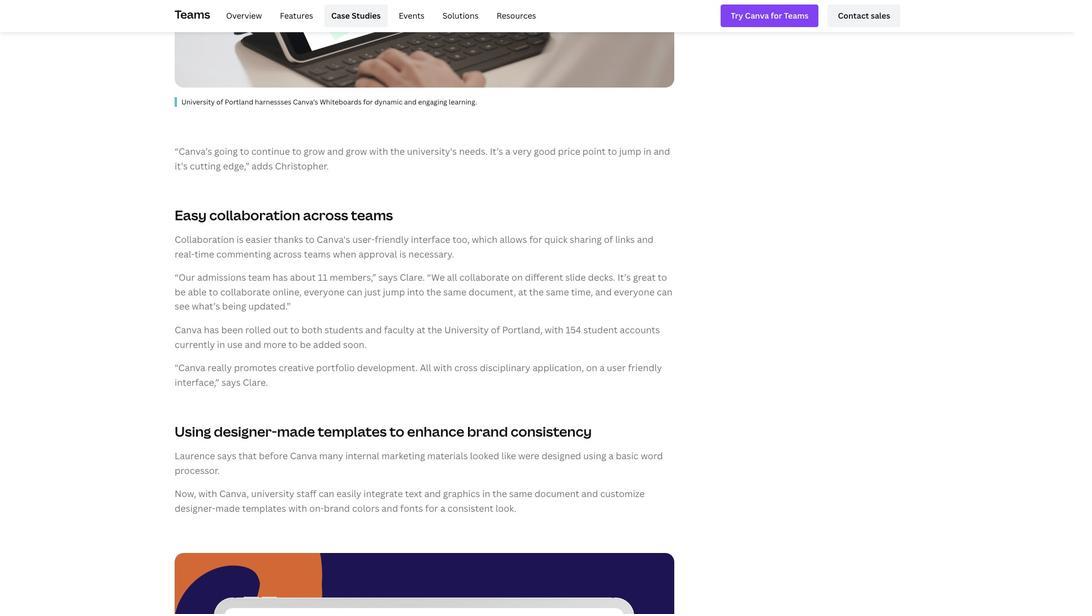 Task type: describe. For each thing, give the bounding box(es) containing it.
colors
[[352, 502, 379, 515]]

it's
[[175, 160, 188, 172]]

at inside canva has been rolled out to both students and faculty at the university of portland, with 154 student accounts currently in use and more to be added soon.
[[417, 324, 425, 336]]

2 grow from the left
[[346, 145, 367, 158]]

clare. inside "our admissions team has about 11 members," says clare. "we all collaborate on different slide decks. it's great to be able to collaborate online, everyone can just jump into the same document, at the same time, and everyone can see what's being updated."
[[400, 271, 425, 284]]

collaboration
[[175, 233, 234, 246]]

to up 'edge,"'
[[240, 145, 249, 158]]

0 vertical spatial is
[[237, 233, 243, 246]]

has inside "our admissions team has about 11 members," says clare. "we all collaborate on different slide decks. it's great to be able to collaborate online, everyone can just jump into the same document, at the same time, and everyone can see what's being updated."
[[273, 271, 288, 284]]

document
[[535, 488, 579, 500]]

consistent
[[448, 502, 493, 515]]

engaging
[[418, 97, 447, 107]]

1 horizontal spatial is
[[399, 248, 406, 260]]

about
[[290, 271, 316, 284]]

case
[[331, 10, 350, 21]]

laurence says that before canva many internal marketing materials looked like were designed using a basic word processor.
[[175, 450, 663, 477]]

0 vertical spatial designer-
[[214, 422, 277, 441]]

easy collaboration across teams
[[175, 206, 393, 224]]

student
[[583, 324, 618, 336]]

0 horizontal spatial collaborate
[[220, 286, 270, 298]]

creative
[[279, 362, 314, 374]]

the inside "canva's going to continue to grow and grow with the university's needs. it's a very good price point to jump in and it's cutting edge," adds christopher.
[[390, 145, 405, 158]]

resources
[[497, 10, 536, 21]]

to right point
[[608, 145, 617, 158]]

0 horizontal spatial same
[[443, 286, 466, 298]]

integrate
[[364, 488, 403, 500]]

the inside canva has been rolled out to both students and faculty at the university of portland, with 154 student accounts currently in use and more to be added soon.
[[428, 324, 442, 336]]

says inside "our admissions team has about 11 members," says clare. "we all collaborate on different slide decks. it's great to be able to collaborate online, everyone can just jump into the same document, at the same time, and everyone can see what's being updated."
[[378, 271, 398, 284]]

canva inside canva has been rolled out to both students and faculty at the university of portland, with 154 student accounts currently in use and more to be added soon.
[[175, 324, 202, 336]]

internal
[[345, 450, 379, 462]]

case studies link
[[324, 5, 388, 27]]

materials
[[427, 450, 468, 462]]

and inside collaboration is easier thanks to canva's user-friendly interface too, which allows for quick sharing of links and real-time commenting across teams when approval is necessary.
[[637, 233, 654, 246]]

using
[[583, 450, 606, 462]]

for inside now, with canva, university staff can easily integrate text and graphics in the same document and customize designer-made templates with on-brand colors and fonts for a consistent look.
[[425, 502, 438, 515]]

just
[[365, 286, 381, 298]]

teams
[[175, 7, 210, 22]]

designed
[[542, 450, 581, 462]]

with inside canva has been rolled out to both students and faculty at the university of portland, with 154 student accounts currently in use and more to be added soon.
[[545, 324, 564, 336]]

"canva's going to continue to grow and grow with the university's needs. it's a very good price point to jump in and it's cutting edge," adds christopher.
[[175, 145, 670, 172]]

menu bar inside the teams element
[[215, 5, 543, 27]]

canva inside laurence says that before canva many internal marketing materials looked like were designed using a basic word processor.
[[290, 450, 317, 462]]

university
[[251, 488, 294, 500]]

which
[[472, 233, 497, 246]]

to up marketing
[[390, 422, 404, 441]]

to inside collaboration is easier thanks to canva's user-friendly interface too, which allows for quick sharing of links and real-time commenting across teams when approval is necessary.
[[305, 233, 315, 246]]

jump inside "our admissions team has about 11 members," says clare. "we all collaborate on different slide decks. it's great to be able to collaborate online, everyone can just jump into the same document, at the same time, and everyone can see what's being updated."
[[383, 286, 405, 298]]

a inside "canva's going to continue to grow and grow with the university's needs. it's a very good price point to jump in and it's cutting edge," adds christopher.
[[505, 145, 510, 158]]

interface
[[411, 233, 450, 246]]

that
[[239, 450, 257, 462]]

look.
[[496, 502, 516, 515]]

out
[[273, 324, 288, 336]]

it's inside "canva's going to continue to grow and grow with the university's needs. it's a very good price point to jump in and it's cutting edge," adds christopher.
[[490, 145, 503, 158]]

a inside now, with canva, university staff can easily integrate text and graphics in the same document and customize designer-made templates with on-brand colors and fonts for a consistent look.
[[440, 502, 445, 515]]

added
[[313, 338, 341, 351]]

has inside canva has been rolled out to both students and faculty at the university of portland, with 154 student accounts currently in use and more to be added soon.
[[204, 324, 219, 336]]

edge,"
[[223, 160, 249, 172]]

can inside now, with canva, university staff can easily integrate text and graphics in the same document and customize designer-made templates with on-brand colors and fonts for a consistent look.
[[319, 488, 334, 500]]

necessary.
[[408, 248, 454, 260]]

to right able
[[209, 286, 218, 298]]

events
[[399, 10, 425, 21]]

with inside "canva's going to continue to grow and grow with the university's needs. it's a very good price point to jump in and it's cutting edge," adds christopher.
[[369, 145, 388, 158]]

quick
[[544, 233, 568, 246]]

easily
[[337, 488, 361, 500]]

application,
[[533, 362, 584, 374]]

fonts
[[400, 502, 423, 515]]

and inside "our admissions team has about 11 members," says clare. "we all collaborate on different slide decks. it's great to be able to collaborate online, everyone can just jump into the same document, at the same time, and everyone can see what's being updated."
[[595, 286, 612, 298]]

"we
[[427, 271, 445, 284]]

marketing
[[382, 450, 425, 462]]

154
[[566, 324, 581, 336]]

to right the great
[[658, 271, 667, 284]]

using
[[175, 422, 211, 441]]

all
[[447, 271, 457, 284]]

text
[[405, 488, 422, 500]]

more
[[263, 338, 286, 351]]

made inside now, with canva, university staff can easily integrate text and graphics in the same document and customize designer-made templates with on-brand colors and fonts for a consistent look.
[[216, 502, 240, 515]]

many
[[319, 450, 343, 462]]

time
[[195, 248, 214, 260]]

consistency
[[511, 422, 592, 441]]

1 horizontal spatial teams
[[351, 206, 393, 224]]

on-
[[309, 502, 324, 515]]

team
[[248, 271, 270, 284]]

christopher.
[[275, 160, 329, 172]]

canva's
[[293, 97, 318, 107]]

says inside laurence says that before canva many internal marketing materials looked like were designed using a basic word processor.
[[217, 450, 236, 462]]

1 horizontal spatial brand
[[467, 422, 508, 441]]

clare. inside "canva really promotes creative portfolio development. all with cross disciplinary application, on a user friendly interface," says clare.
[[243, 376, 268, 389]]

templates inside now, with canva, university staff can easily integrate text and graphics in the same document and customize designer-made templates with on-brand colors and fonts for a consistent look.
[[242, 502, 286, 515]]

resources link
[[490, 5, 543, 27]]

a inside laurence says that before canva many internal marketing materials looked like were designed using a basic word processor.
[[609, 450, 614, 462]]

what's
[[192, 300, 220, 313]]

case studies
[[331, 10, 381, 21]]

"our
[[175, 271, 195, 284]]

promotes
[[234, 362, 276, 374]]

be inside canva has been rolled out to both students and faculty at the university of portland, with 154 student accounts currently in use and more to be added soon.
[[300, 338, 311, 351]]

0 vertical spatial collaborate
[[459, 271, 509, 284]]

see
[[175, 300, 190, 313]]

now,
[[175, 488, 196, 500]]

were
[[518, 450, 539, 462]]

canva has been rolled out to both students and faculty at the university of portland, with 154 student accounts currently in use and more to be added soon.
[[175, 324, 660, 351]]

slide
[[565, 271, 586, 284]]

soon.
[[343, 338, 367, 351]]

graphics
[[443, 488, 480, 500]]

"canva really promotes creative portfolio development. all with cross disciplinary application, on a user friendly interface," says clare.
[[175, 362, 662, 389]]

using designer-made templates to enhance brand consistency
[[175, 422, 592, 441]]

like
[[502, 450, 516, 462]]

friendly inside "canva really promotes creative portfolio development. all with cross disciplinary application, on a user friendly interface," says clare.
[[628, 362, 662, 374]]

great
[[633, 271, 656, 284]]

canva's
[[317, 233, 350, 246]]

0 vertical spatial for
[[363, 97, 373, 107]]

dynamic
[[375, 97, 403, 107]]



Task type: vqa. For each thing, say whether or not it's contained in the screenshot.
LAURENCE SAYS THAT BEFORE CANVA MANY INTERNAL MARKETING MATERIALS LOOKED LIKE WERE DESIGNED USING A BASIC WORD PROCESSOR.
yes



Task type: locate. For each thing, give the bounding box(es) containing it.
on inside "canva really promotes creative portfolio development. all with cross disciplinary application, on a user friendly interface," says clare.
[[586, 362, 597, 374]]

easy
[[175, 206, 207, 224]]

allows
[[500, 233, 527, 246]]

university left portland
[[181, 97, 215, 107]]

collaboration is easier thanks to canva's user-friendly interface too, which allows for quick sharing of links and real-time commenting across teams when approval is necessary.
[[175, 233, 654, 260]]

0 horizontal spatial everyone
[[304, 286, 345, 298]]

0 vertical spatial university
[[181, 97, 215, 107]]

continue
[[251, 145, 290, 158]]

across up canva's
[[303, 206, 348, 224]]

1 horizontal spatial in
[[482, 488, 490, 500]]

0 vertical spatial clare.
[[400, 271, 425, 284]]

0 vertical spatial be
[[175, 286, 186, 298]]

faculty
[[384, 324, 415, 336]]

0 vertical spatial brand
[[467, 422, 508, 441]]

1 vertical spatial be
[[300, 338, 311, 351]]

templates down university
[[242, 502, 286, 515]]

features link
[[273, 5, 320, 27]]

is right the 'approval'
[[399, 248, 406, 260]]

1 vertical spatial on
[[586, 362, 597, 374]]

going
[[214, 145, 238, 158]]

at down the different
[[518, 286, 527, 298]]

2 horizontal spatial of
[[604, 233, 613, 246]]

1 vertical spatial templates
[[242, 502, 286, 515]]

disciplinary
[[480, 362, 530, 374]]

says down really
[[222, 376, 241, 389]]

the up look.
[[492, 488, 507, 500]]

designer- down the now,
[[175, 502, 216, 515]]

updated."
[[248, 300, 291, 313]]

staff
[[297, 488, 316, 500]]

0 horizontal spatial canva
[[175, 324, 202, 336]]

0 horizontal spatial university
[[181, 97, 215, 107]]

0 horizontal spatial on
[[512, 271, 523, 284]]

0 horizontal spatial jump
[[383, 286, 405, 298]]

whiteboards
[[320, 97, 362, 107]]

in up "consistent"
[[482, 488, 490, 500]]

in for currently
[[217, 338, 225, 351]]

in inside canva has been rolled out to both students and faculty at the university of portland, with 154 student accounts currently in use and more to be added soon.
[[217, 338, 225, 351]]

collaboration
[[209, 206, 300, 224]]

across down thanks at the left
[[273, 248, 302, 260]]

1 horizontal spatial canva
[[290, 450, 317, 462]]

cutting
[[190, 160, 221, 172]]

with right all
[[433, 362, 452, 374]]

to right "more"
[[288, 338, 298, 351]]

portfolio
[[316, 362, 355, 374]]

time,
[[571, 286, 593, 298]]

canva up the currently
[[175, 324, 202, 336]]

currently
[[175, 338, 215, 351]]

1 horizontal spatial at
[[518, 286, 527, 298]]

0 horizontal spatial friendly
[[375, 233, 409, 246]]

1 vertical spatial university
[[444, 324, 489, 336]]

1 vertical spatial brand
[[324, 502, 350, 515]]

the right faculty
[[428, 324, 442, 336]]

1 vertical spatial for
[[529, 233, 542, 246]]

0 horizontal spatial it's
[[490, 145, 503, 158]]

2 horizontal spatial in
[[644, 145, 651, 158]]

a left very
[[505, 145, 510, 158]]

can up accounts
[[657, 286, 673, 298]]

1 horizontal spatial has
[[273, 271, 288, 284]]

real-
[[175, 248, 195, 260]]

same
[[443, 286, 466, 298], [546, 286, 569, 298], [509, 488, 532, 500]]

needs.
[[459, 145, 488, 158]]

1 vertical spatial in
[[217, 338, 225, 351]]

user
[[607, 362, 626, 374]]

decks.
[[588, 271, 615, 284]]

on left the user
[[586, 362, 597, 374]]

0 horizontal spatial in
[[217, 338, 225, 351]]

designer- inside now, with canva, university staff can easily integrate text and graphics in the same document and customize designer-made templates with on-brand colors and fonts for a consistent look.
[[175, 502, 216, 515]]

development.
[[357, 362, 418, 374]]

1 horizontal spatial can
[[347, 286, 362, 298]]

for left dynamic
[[363, 97, 373, 107]]

1 vertical spatial designer-
[[175, 502, 216, 515]]

has left been
[[204, 324, 219, 336]]

adds
[[252, 160, 273, 172]]

when
[[333, 248, 356, 260]]

it's left the great
[[618, 271, 631, 284]]

0 horizontal spatial can
[[319, 488, 334, 500]]

menu bar containing overview
[[215, 5, 543, 27]]

0 horizontal spatial grow
[[304, 145, 325, 158]]

for right fonts at the bottom of page
[[425, 502, 438, 515]]

brand down easily
[[324, 502, 350, 515]]

across
[[303, 206, 348, 224], [273, 248, 302, 260]]

1 horizontal spatial grow
[[346, 145, 367, 158]]

1 vertical spatial clare.
[[243, 376, 268, 389]]

1 vertical spatial friendly
[[628, 362, 662, 374]]

a left basic
[[609, 450, 614, 462]]

in left use
[[217, 338, 225, 351]]

collaborate up being
[[220, 286, 270, 298]]

1 vertical spatial collaborate
[[220, 286, 270, 298]]

0 horizontal spatial be
[[175, 286, 186, 298]]

made down canva,
[[216, 502, 240, 515]]

easier
[[246, 233, 272, 246]]

can
[[347, 286, 362, 298], [657, 286, 673, 298], [319, 488, 334, 500]]

a left the user
[[600, 362, 605, 374]]

now, with canva, university staff can easily integrate text and graphics in the same document and customize designer-made templates with on-brand colors and fonts for a consistent look.
[[175, 488, 645, 515]]

harnessses
[[255, 97, 291, 107]]

sharing
[[570, 233, 602, 246]]

0 vertical spatial jump
[[619, 145, 641, 158]]

1 horizontal spatial jump
[[619, 145, 641, 158]]

it's right needs.
[[490, 145, 503, 158]]

jump right point
[[619, 145, 641, 158]]

everyone down the great
[[614, 286, 655, 298]]

0 vertical spatial friendly
[[375, 233, 409, 246]]

0 horizontal spatial has
[[204, 324, 219, 336]]

0 horizontal spatial made
[[216, 502, 240, 515]]

clare. up into
[[400, 271, 425, 284]]

1 horizontal spatial made
[[277, 422, 315, 441]]

same down all on the top of page
[[443, 286, 466, 298]]

with right the now,
[[198, 488, 217, 500]]

the left university's
[[390, 145, 405, 158]]

of left portland
[[216, 97, 223, 107]]

overview link
[[219, 5, 269, 27]]

admissions
[[197, 271, 246, 284]]

0 vertical spatial made
[[277, 422, 315, 441]]

11
[[318, 271, 328, 284]]

of inside canva has been rolled out to both students and faculty at the university of portland, with 154 student accounts currently in use and more to be added soon.
[[491, 324, 500, 336]]

grow down whiteboards
[[346, 145, 367, 158]]

says up just
[[378, 271, 398, 284]]

it's inside "our admissions team has about 11 members," says clare. "we all collaborate on different slide decks. it's great to be able to collaborate online, everyone can just jump into the same document, at the same time, and everyone can see what's being updated."
[[618, 271, 631, 284]]

looked
[[470, 450, 499, 462]]

features
[[280, 10, 313, 21]]

has up online,
[[273, 271, 288, 284]]

links
[[615, 233, 635, 246]]

teams
[[351, 206, 393, 224], [304, 248, 331, 260]]

for inside collaboration is easier thanks to canva's user-friendly interface too, which allows for quick sharing of links and real-time commenting across teams when approval is necessary.
[[529, 233, 542, 246]]

0 horizontal spatial at
[[417, 324, 425, 336]]

1 horizontal spatial be
[[300, 338, 311, 351]]

brand inside now, with canva, university staff can easily integrate text and graphics in the same document and customize designer-made templates with on-brand colors and fonts for a consistent look.
[[324, 502, 350, 515]]

0 vertical spatial at
[[518, 286, 527, 298]]

2 horizontal spatial can
[[657, 286, 673, 298]]

"canva
[[175, 362, 205, 374]]

1 horizontal spatial across
[[303, 206, 348, 224]]

1 horizontal spatial everyone
[[614, 286, 655, 298]]

on left the different
[[512, 271, 523, 284]]

says inside "canva really promotes creative portfolio development. all with cross disciplinary application, on a user friendly interface," says clare.
[[222, 376, 241, 389]]

0 horizontal spatial templates
[[242, 502, 286, 515]]

0 vertical spatial has
[[273, 271, 288, 284]]

friendly up the 'approval'
[[375, 233, 409, 246]]

brand
[[467, 422, 508, 441], [324, 502, 350, 515]]

1 horizontal spatial it's
[[618, 271, 631, 284]]

0 vertical spatial on
[[512, 271, 523, 284]]

1 vertical spatial canva
[[290, 450, 317, 462]]

to right out
[[290, 324, 299, 336]]

into
[[407, 286, 424, 298]]

1 horizontal spatial same
[[509, 488, 532, 500]]

the down the different
[[529, 286, 544, 298]]

basic
[[616, 450, 639, 462]]

at inside "our admissions team has about 11 members," says clare. "we all collaborate on different slide decks. it's great to be able to collaborate online, everyone can just jump into the same document, at the same time, and everyone can see what's being updated."
[[518, 286, 527, 298]]

with left 154 in the bottom right of the page
[[545, 324, 564, 336]]

1 vertical spatial is
[[399, 248, 406, 260]]

university's
[[407, 145, 457, 158]]

teams down canva's
[[304, 248, 331, 260]]

same up look.
[[509, 488, 532, 500]]

0 horizontal spatial for
[[363, 97, 373, 107]]

a inside "canva really promotes creative portfolio development. all with cross disciplinary application, on a user friendly interface," says clare.
[[600, 362, 605, 374]]

friendly inside collaboration is easier thanks to canva's user-friendly interface too, which allows for quick sharing of links and real-time commenting across teams when approval is necessary.
[[375, 233, 409, 246]]

rolled
[[245, 324, 271, 336]]

2 everyone from the left
[[614, 286, 655, 298]]

canva left the many
[[290, 450, 317, 462]]

teams inside collaboration is easier thanks to canva's user-friendly interface too, which allows for quick sharing of links and real-time commenting across teams when approval is necessary.
[[304, 248, 331, 260]]

to up 'christopher.'
[[292, 145, 302, 158]]

1 horizontal spatial templates
[[318, 422, 387, 441]]

able
[[188, 286, 207, 298]]

canva,
[[219, 488, 249, 500]]

1 horizontal spatial clare.
[[400, 271, 425, 284]]

different
[[525, 271, 563, 284]]

designer- up that
[[214, 422, 277, 441]]

2 vertical spatial of
[[491, 324, 500, 336]]

is up commenting at the top
[[237, 233, 243, 246]]

designer-
[[214, 422, 277, 441], [175, 502, 216, 515]]

learning.
[[449, 97, 477, 107]]

0 horizontal spatial teams
[[304, 248, 331, 260]]

accounts
[[620, 324, 660, 336]]

1 vertical spatial at
[[417, 324, 425, 336]]

events link
[[392, 5, 431, 27]]

2 horizontal spatial same
[[546, 286, 569, 298]]

before
[[259, 450, 288, 462]]

1 vertical spatial of
[[604, 233, 613, 246]]

at right faculty
[[417, 324, 425, 336]]

of inside collaboration is easier thanks to canva's user-friendly interface too, which allows for quick sharing of links and real-time commenting across teams when approval is necessary.
[[604, 233, 613, 246]]

university
[[181, 97, 215, 107], [444, 324, 489, 336]]

"our admissions team has about 11 members," says clare. "we all collaborate on different slide decks. it's great to be able to collaborate online, everyone can just jump into the same document, at the same time, and everyone can see what's being updated."
[[175, 271, 673, 313]]

made up "before"
[[277, 422, 315, 441]]

interface,"
[[175, 376, 219, 389]]

being
[[222, 300, 246, 313]]

laurence
[[175, 450, 215, 462]]

teams up user-
[[351, 206, 393, 224]]

in inside "canva's going to continue to grow and grow with the university's needs. it's a very good price point to jump in and it's cutting edge," adds christopher.
[[644, 145, 651, 158]]

everyone down 11
[[304, 286, 345, 298]]

to right thanks at the left
[[305, 233, 315, 246]]

0 vertical spatial teams
[[351, 206, 393, 224]]

0 vertical spatial templates
[[318, 422, 387, 441]]

university up 'cross'
[[444, 324, 489, 336]]

collaborate
[[459, 271, 509, 284], [220, 286, 270, 298]]

on inside "our admissions team has about 11 members," says clare. "we all collaborate on different slide decks. it's great to be able to collaborate online, everyone can just jump into the same document, at the same time, and everyone can see what's being updated."
[[512, 271, 523, 284]]

2 vertical spatial says
[[217, 450, 236, 462]]

0 vertical spatial in
[[644, 145, 651, 158]]

0 vertical spatial it's
[[490, 145, 503, 158]]

1 vertical spatial says
[[222, 376, 241, 389]]

templates up the internal
[[318, 422, 387, 441]]

for left quick
[[529, 233, 542, 246]]

members,"
[[330, 271, 376, 284]]

0 vertical spatial across
[[303, 206, 348, 224]]

good
[[534, 145, 556, 158]]

thanks
[[274, 233, 303, 246]]

approval
[[359, 248, 397, 260]]

1 vertical spatial has
[[204, 324, 219, 336]]

2 vertical spatial for
[[425, 502, 438, 515]]

0 horizontal spatial brand
[[324, 502, 350, 515]]

clare.
[[400, 271, 425, 284], [243, 376, 268, 389]]

contact sales image
[[838, 9, 890, 22]]

1 vertical spatial made
[[216, 502, 240, 515]]

1 vertical spatial jump
[[383, 286, 405, 298]]

0 vertical spatial says
[[378, 271, 398, 284]]

says left that
[[217, 450, 236, 462]]

brand up looked
[[467, 422, 508, 441]]

1 horizontal spatial friendly
[[628, 362, 662, 374]]

at
[[518, 286, 527, 298], [417, 324, 425, 336]]

across inside collaboration is easier thanks to canva's user-friendly interface too, which allows for quick sharing of links and real-time commenting across teams when approval is necessary.
[[273, 248, 302, 260]]

can down members,"
[[347, 286, 362, 298]]

1 horizontal spatial on
[[586, 362, 597, 374]]

been
[[221, 324, 243, 336]]

the
[[390, 145, 405, 158], [427, 286, 441, 298], [529, 286, 544, 298], [428, 324, 442, 336], [492, 488, 507, 500]]

studies
[[352, 10, 381, 21]]

all
[[420, 362, 431, 374]]

0 vertical spatial canva
[[175, 324, 202, 336]]

0 horizontal spatial is
[[237, 233, 243, 246]]

university inside canva has been rolled out to both students and faculty at the university of portland, with 154 student accounts currently in use and more to be added soon.
[[444, 324, 489, 336]]

0 horizontal spatial across
[[273, 248, 302, 260]]

1 grow from the left
[[304, 145, 325, 158]]

collaborate up document,
[[459, 271, 509, 284]]

the down "we
[[427, 286, 441, 298]]

jump
[[619, 145, 641, 158], [383, 286, 405, 298]]

jump inside "canva's going to continue to grow and grow with the university's needs. it's a very good price point to jump in and it's cutting edge," adds christopher.
[[619, 145, 641, 158]]

clare. down promotes
[[243, 376, 268, 389]]

of left links
[[604, 233, 613, 246]]

very
[[513, 145, 532, 158]]

in right point
[[644, 145, 651, 158]]

with inside "canva really promotes creative portfolio development. all with cross disciplinary application, on a user friendly interface," says clare.
[[433, 362, 452, 374]]

1 vertical spatial it's
[[618, 271, 631, 284]]

teams element
[[175, 0, 900, 32]]

0 horizontal spatial clare.
[[243, 376, 268, 389]]

can up on-
[[319, 488, 334, 500]]

students
[[325, 324, 363, 336]]

1 horizontal spatial for
[[425, 502, 438, 515]]

with
[[369, 145, 388, 158], [545, 324, 564, 336], [433, 362, 452, 374], [198, 488, 217, 500], [288, 502, 307, 515]]

in
[[644, 145, 651, 158], [217, 338, 225, 351], [482, 488, 490, 500]]

the inside now, with canva, university staff can easily integrate text and graphics in the same document and customize designer-made templates with on-brand colors and fonts for a consistent look.
[[492, 488, 507, 500]]

in for jump
[[644, 145, 651, 158]]

of left portland,
[[491, 324, 500, 336]]

0 horizontal spatial of
[[216, 97, 223, 107]]

2 vertical spatial in
[[482, 488, 490, 500]]

grow up 'christopher.'
[[304, 145, 325, 158]]

portland
[[225, 97, 253, 107]]

same inside now, with canva, university staff can easily integrate text and graphics in the same document and customize designer-made templates with on-brand colors and fonts for a consistent look.
[[509, 488, 532, 500]]

be inside "our admissions team has about 11 members," says clare. "we all collaborate on different slide decks. it's great to be able to collaborate online, everyone can just jump into the same document, at the same time, and everyone can see what's being updated."
[[175, 286, 186, 298]]

1 horizontal spatial university
[[444, 324, 489, 336]]

a down "graphics"
[[440, 502, 445, 515]]

menu bar
[[215, 5, 543, 27]]

1 vertical spatial teams
[[304, 248, 331, 260]]

is
[[237, 233, 243, 246], [399, 248, 406, 260]]

be up see
[[175, 286, 186, 298]]

with down staff
[[288, 502, 307, 515]]

1 horizontal spatial collaborate
[[459, 271, 509, 284]]

0 vertical spatial of
[[216, 97, 223, 107]]

with down dynamic
[[369, 145, 388, 158]]

1 vertical spatial across
[[273, 248, 302, 260]]

friendly right the user
[[628, 362, 662, 374]]

be down 'both'
[[300, 338, 311, 351]]

in inside now, with canva, university staff can easily integrate text and graphics in the same document and customize designer-made templates with on-brand colors and fonts for a consistent look.
[[482, 488, 490, 500]]

jump right just
[[383, 286, 405, 298]]

2 horizontal spatial for
[[529, 233, 542, 246]]

1 everyone from the left
[[304, 286, 345, 298]]

same down the different
[[546, 286, 569, 298]]



